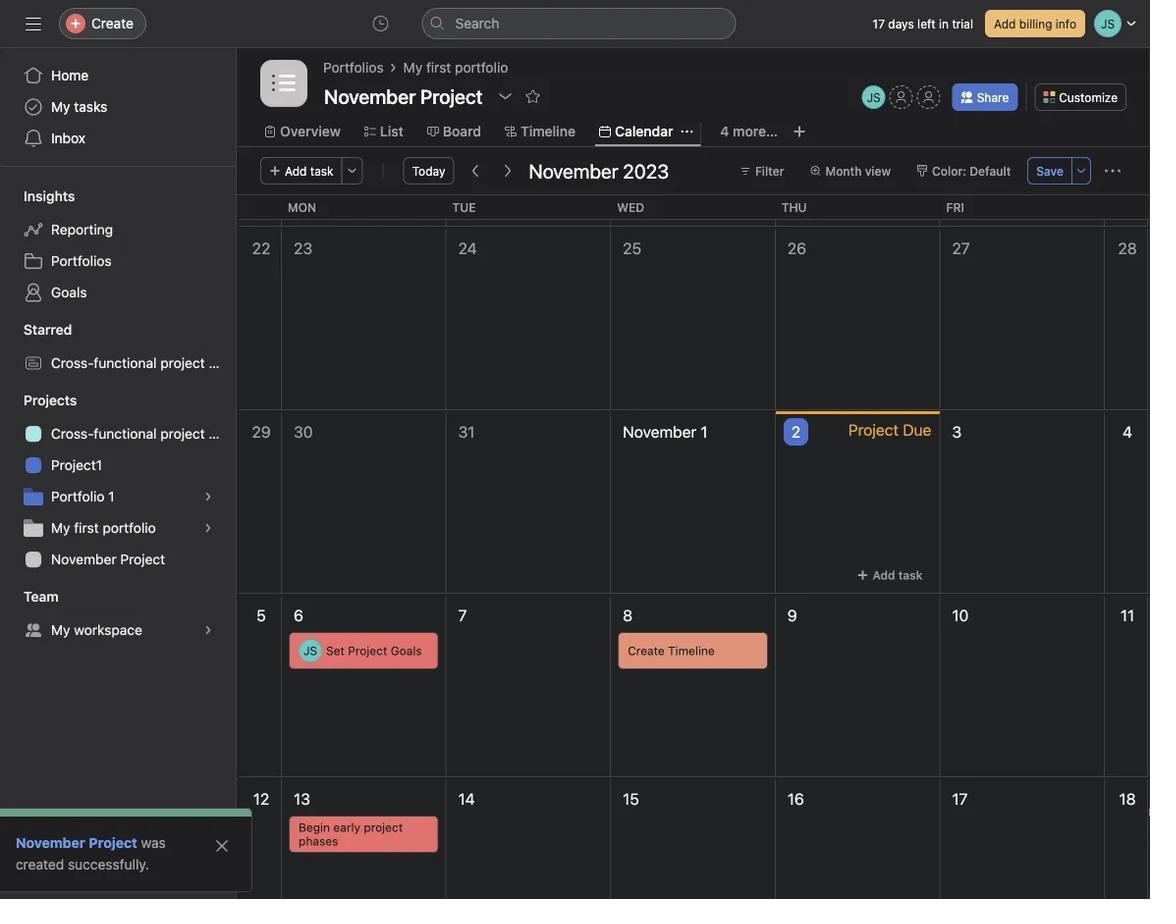 Task type: locate. For each thing, give the bounding box(es) containing it.
november project link inside projects element
[[12, 544, 224, 576]]

0 horizontal spatial timeline
[[521, 123, 576, 140]]

add task for top add task button
[[285, 164, 334, 178]]

cross- up project1
[[51, 426, 94, 442]]

create down 8
[[628, 644, 665, 658]]

my left tasks
[[51, 99, 70, 115]]

0 vertical spatial add task
[[285, 164, 334, 178]]

1 horizontal spatial 17
[[952, 790, 968, 809]]

1 cross- from the top
[[51, 355, 94, 371]]

due
[[903, 421, 932, 440]]

0 vertical spatial november project link
[[12, 544, 224, 576]]

begin
[[299, 821, 330, 835]]

info
[[1056, 17, 1077, 30]]

4 for 4
[[1123, 423, 1133, 442]]

1 down 'project1' link
[[108, 489, 115, 505]]

portfolios link
[[323, 57, 384, 79], [12, 246, 224, 277]]

0 horizontal spatial portfolios
[[51, 253, 112, 269]]

portfolios link down history icon
[[323, 57, 384, 79]]

more actions image
[[1105, 163, 1121, 179], [346, 165, 358, 177]]

cross-functional project plan link up project1
[[12, 419, 236, 450]]

1 inside portfolio 1 link
[[108, 489, 115, 505]]

cross- down starred
[[51, 355, 94, 371]]

workspace
[[74, 622, 142, 639]]

1 vertical spatial task
[[899, 569, 923, 583]]

add task
[[285, 164, 334, 178], [873, 569, 923, 583]]

add tab image
[[792, 124, 808, 140]]

cross-functional project plan down goals link
[[51, 355, 236, 371]]

1 horizontal spatial timeline
[[668, 644, 715, 658]]

first up the board link
[[426, 59, 451, 76]]

2 plan from the top
[[209, 426, 236, 442]]

portfolios inside insights element
[[51, 253, 112, 269]]

color: default
[[932, 164, 1011, 178]]

1 vertical spatial add
[[285, 164, 307, 178]]

november project up teams element
[[51, 552, 165, 568]]

project right early
[[364, 821, 403, 835]]

november project up "invite"
[[16, 836, 137, 852]]

1 vertical spatial 17
[[952, 790, 968, 809]]

november project link up teams element
[[12, 544, 224, 576]]

save button
[[1028, 157, 1073, 185]]

0 vertical spatial functional
[[94, 355, 157, 371]]

created
[[16, 857, 64, 873]]

1 vertical spatial add task
[[873, 569, 923, 583]]

js left 'set'
[[304, 644, 317, 658]]

first inside projects element
[[74, 520, 99, 536]]

my inside projects element
[[51, 520, 70, 536]]

filter
[[755, 164, 784, 178]]

30
[[294, 423, 313, 442]]

0 vertical spatial task
[[310, 164, 334, 178]]

1 vertical spatial cross-functional project plan
[[51, 426, 236, 442]]

filter button
[[731, 157, 793, 185]]

0 vertical spatial cross-functional project plan
[[51, 355, 236, 371]]

4 more… button
[[721, 121, 778, 142]]

1 horizontal spatial add task
[[873, 569, 923, 583]]

1 vertical spatial cross-functional project plan link
[[12, 419, 236, 450]]

my first portfolio down portfolio 1 link
[[51, 520, 156, 536]]

4 for 4 more…
[[721, 123, 729, 140]]

0 vertical spatial 1
[[701, 423, 708, 442]]

default
[[970, 164, 1011, 178]]

1 cross-functional project plan from the top
[[51, 355, 236, 371]]

functional
[[94, 355, 157, 371], [94, 426, 157, 442]]

1 vertical spatial november project link
[[16, 836, 137, 852]]

goals right 'set'
[[391, 644, 422, 658]]

js
[[867, 90, 881, 104], [304, 644, 317, 658]]

add task for the bottom add task button
[[873, 569, 923, 583]]

0 vertical spatial portfolios link
[[323, 57, 384, 79]]

0 vertical spatial my first portfolio
[[403, 59, 508, 76]]

4 inside dropdown button
[[721, 123, 729, 140]]

november project link up "invite"
[[16, 836, 137, 852]]

1 vertical spatial goals
[[391, 644, 422, 658]]

add billing info
[[994, 17, 1077, 30]]

november project inside the november project 'link'
[[51, 552, 165, 568]]

1 vertical spatial my first portfolio link
[[12, 513, 224, 544]]

cross-functional project plan link down goals link
[[12, 348, 236, 379]]

november
[[529, 159, 618, 182], [623, 423, 697, 442], [51, 552, 117, 568], [16, 836, 85, 852]]

teams element
[[0, 580, 236, 650]]

overview
[[280, 123, 341, 140]]

list link
[[364, 121, 404, 142]]

functional up 'project1' link
[[94, 426, 157, 442]]

my first portfolio link down portfolio 1
[[12, 513, 224, 544]]

team button
[[0, 587, 59, 607]]

successfully.
[[68, 857, 149, 873]]

1 vertical spatial create
[[628, 644, 665, 658]]

1 vertical spatial portfolio
[[103, 520, 156, 536]]

november project link
[[12, 544, 224, 576], [16, 836, 137, 852]]

add inside button
[[994, 17, 1016, 30]]

1 horizontal spatial my first portfolio link
[[403, 57, 508, 79]]

25
[[623, 239, 642, 258]]

list image
[[272, 72, 296, 95]]

my
[[403, 59, 423, 76], [51, 99, 70, 115], [51, 520, 70, 536], [51, 622, 70, 639]]

create up home link at left top
[[91, 15, 134, 31]]

share button
[[953, 84, 1018, 111]]

functional down goals link
[[94, 355, 157, 371]]

task
[[310, 164, 334, 178], [899, 569, 923, 583]]

2 cross-functional project plan from the top
[[51, 426, 236, 442]]

0 vertical spatial 17
[[873, 17, 885, 30]]

1 vertical spatial js
[[304, 644, 317, 658]]

portfolios link down the reporting
[[12, 246, 224, 277]]

cross- inside projects element
[[51, 426, 94, 442]]

portfolio inside projects element
[[103, 520, 156, 536]]

2 horizontal spatial add
[[994, 17, 1016, 30]]

was created successfully.
[[16, 836, 166, 873]]

fri
[[946, 200, 965, 214]]

share
[[977, 90, 1009, 104]]

0 vertical spatial project
[[160, 355, 205, 371]]

project up successfully.
[[89, 836, 137, 852]]

1 horizontal spatial 1
[[701, 423, 708, 442]]

month view button
[[801, 157, 900, 185]]

project inside the november project 'link'
[[120, 552, 165, 568]]

0 horizontal spatial my first portfolio link
[[12, 513, 224, 544]]

0 horizontal spatial portfolios link
[[12, 246, 224, 277]]

1 cross-functional project plan link from the top
[[12, 348, 236, 379]]

add to starred image
[[525, 88, 541, 104]]

show options image
[[498, 88, 514, 104]]

goals up starred
[[51, 284, 87, 301]]

1 horizontal spatial create
[[628, 644, 665, 658]]

0 horizontal spatial my first portfolio
[[51, 520, 156, 536]]

my down team
[[51, 622, 70, 639]]

thu
[[782, 200, 807, 214]]

first down portfolio 1
[[74, 520, 99, 536]]

goals
[[51, 284, 87, 301], [391, 644, 422, 658]]

add task button
[[260, 157, 342, 185], [848, 562, 932, 589]]

0 horizontal spatial js
[[304, 644, 317, 658]]

cross-functional project plan up 'project1' link
[[51, 426, 236, 442]]

board link
[[427, 121, 481, 142]]

my up list
[[403, 59, 423, 76]]

0 horizontal spatial create
[[91, 15, 134, 31]]

0 vertical spatial js
[[867, 90, 881, 104]]

my first portfolio link
[[403, 57, 508, 79], [12, 513, 224, 544]]

project up teams element
[[120, 552, 165, 568]]

1 horizontal spatial portfolios
[[323, 59, 384, 76]]

goals inside insights element
[[51, 284, 87, 301]]

portfolios down the reporting
[[51, 253, 112, 269]]

more options image
[[1076, 165, 1088, 177]]

11
[[1121, 607, 1135, 625]]

0 horizontal spatial 1
[[108, 489, 115, 505]]

0 vertical spatial create
[[91, 15, 134, 31]]

29
[[252, 423, 271, 442]]

0 vertical spatial cross-functional project plan link
[[12, 348, 236, 379]]

projects
[[24, 392, 77, 409]]

0 vertical spatial add
[[994, 17, 1016, 30]]

js up view
[[867, 90, 881, 104]]

starred
[[24, 322, 72, 338]]

my inside teams element
[[51, 622, 70, 639]]

0 vertical spatial my first portfolio link
[[403, 57, 508, 79]]

0 horizontal spatial 17
[[873, 17, 885, 30]]

1 vertical spatial functional
[[94, 426, 157, 442]]

0 horizontal spatial add task button
[[260, 157, 342, 185]]

0 vertical spatial goals
[[51, 284, 87, 301]]

0 horizontal spatial portfolio
[[103, 520, 156, 536]]

0 vertical spatial plan
[[209, 355, 236, 371]]

project1
[[51, 457, 102, 474]]

customize
[[1059, 90, 1118, 104]]

create button
[[59, 8, 146, 39]]

1 horizontal spatial js
[[867, 90, 881, 104]]

1 vertical spatial 1
[[108, 489, 115, 505]]

24
[[458, 239, 477, 258]]

0 vertical spatial first
[[426, 59, 451, 76]]

0 horizontal spatial 4
[[721, 123, 729, 140]]

add billing info button
[[985, 10, 1086, 37]]

17
[[873, 17, 885, 30], [952, 790, 968, 809]]

1 left "2" at the right top of page
[[701, 423, 708, 442]]

plan inside starred element
[[209, 355, 236, 371]]

1 vertical spatial portfolios
[[51, 253, 112, 269]]

my first portfolio link down search at the top of the page
[[403, 57, 508, 79]]

2 vertical spatial add
[[873, 569, 895, 583]]

cross- inside starred element
[[51, 355, 94, 371]]

calendar
[[615, 123, 673, 140]]

1 plan from the top
[[209, 355, 236, 371]]

cross-
[[51, 355, 94, 371], [51, 426, 94, 442]]

my first portfolio down search at the top of the page
[[403, 59, 508, 76]]

functional inside projects element
[[94, 426, 157, 442]]

november project
[[51, 552, 165, 568], [16, 836, 137, 852]]

0 vertical spatial 4
[[721, 123, 729, 140]]

portfolios link inside insights element
[[12, 246, 224, 277]]

1 vertical spatial portfolios link
[[12, 246, 224, 277]]

overview link
[[264, 121, 341, 142]]

cross- for first the 'cross-functional project plan' link from the bottom of the page
[[51, 426, 94, 442]]

2 functional from the top
[[94, 426, 157, 442]]

project inside begin early project phases
[[364, 821, 403, 835]]

plan inside projects element
[[209, 426, 236, 442]]

portfolio 1
[[51, 489, 115, 505]]

insights
[[24, 188, 75, 204]]

wed
[[617, 200, 645, 214]]

1 horizontal spatial first
[[426, 59, 451, 76]]

0 horizontal spatial add task
[[285, 164, 334, 178]]

see details, my workspace image
[[202, 625, 214, 637]]

0 horizontal spatial add
[[285, 164, 307, 178]]

project up see details, portfolio 1 icon
[[160, 426, 205, 442]]

0 horizontal spatial goals
[[51, 284, 87, 301]]

portfolios
[[323, 59, 384, 76], [51, 253, 112, 269]]

history image
[[373, 16, 389, 31]]

1 horizontal spatial portfolios link
[[323, 57, 384, 79]]

starred element
[[0, 312, 236, 383]]

close image
[[214, 839, 230, 855]]

portfolio up show options image
[[455, 59, 508, 76]]

my down portfolio
[[51, 520, 70, 536]]

1 vertical spatial first
[[74, 520, 99, 536]]

1 vertical spatial my first portfolio
[[51, 520, 156, 536]]

portfolio down portfolio 1 link
[[103, 520, 156, 536]]

my workspace link
[[12, 615, 224, 646]]

project
[[849, 421, 899, 440], [120, 552, 165, 568], [348, 644, 387, 658], [89, 836, 137, 852]]

cross-functional project plan inside starred element
[[51, 355, 236, 371]]

0 vertical spatial portfolios
[[323, 59, 384, 76]]

1 vertical spatial cross-
[[51, 426, 94, 442]]

0 vertical spatial november project
[[51, 552, 165, 568]]

1 vertical spatial 4
[[1123, 423, 1133, 442]]

1 horizontal spatial task
[[899, 569, 923, 583]]

project down goals link
[[160, 355, 205, 371]]

customize button
[[1035, 84, 1127, 111]]

1 vertical spatial timeline
[[668, 644, 715, 658]]

0 horizontal spatial task
[[310, 164, 334, 178]]

search button
[[422, 8, 736, 39]]

2 vertical spatial project
[[364, 821, 403, 835]]

0 vertical spatial cross-
[[51, 355, 94, 371]]

home link
[[12, 60, 224, 91]]

17 for 17 days left in trial
[[873, 17, 885, 30]]

set project goals
[[326, 644, 422, 658]]

1 functional from the top
[[94, 355, 157, 371]]

0 horizontal spatial first
[[74, 520, 99, 536]]

4 more…
[[721, 123, 778, 140]]

add for top add task button
[[285, 164, 307, 178]]

2 cross- from the top
[[51, 426, 94, 442]]

1 vertical spatial plan
[[209, 426, 236, 442]]

portfolios down history icon
[[323, 59, 384, 76]]

1 horizontal spatial 4
[[1123, 423, 1133, 442]]

my workspace
[[51, 622, 142, 639]]

create inside popup button
[[91, 15, 134, 31]]

timeline
[[521, 123, 576, 140], [668, 644, 715, 658]]

next month image
[[499, 163, 515, 179]]

set
[[326, 644, 345, 658]]

first
[[426, 59, 451, 76], [74, 520, 99, 536]]

global element
[[0, 48, 236, 166]]

month view
[[826, 164, 891, 178]]

1
[[701, 423, 708, 442], [108, 489, 115, 505]]

1 horizontal spatial add
[[873, 569, 895, 583]]

color:
[[932, 164, 967, 178]]

project inside starred element
[[160, 355, 205, 371]]

None text field
[[319, 79, 488, 114]]

today
[[412, 164, 445, 178]]

portfolio
[[455, 59, 508, 76], [103, 520, 156, 536]]

0 vertical spatial portfolio
[[455, 59, 508, 76]]

1 vertical spatial project
[[160, 426, 205, 442]]

1 horizontal spatial add task button
[[848, 562, 932, 589]]



Task type: describe. For each thing, give the bounding box(es) containing it.
8
[[623, 607, 633, 625]]

begin early project phases
[[299, 821, 403, 849]]

my inside the "global" element
[[51, 99, 70, 115]]

timeline link
[[505, 121, 576, 142]]

hide sidebar image
[[26, 16, 41, 31]]

insights button
[[0, 187, 75, 206]]

14
[[458, 790, 475, 809]]

functional inside starred element
[[94, 355, 157, 371]]

phases
[[299, 835, 338, 849]]

cross- for the 'cross-functional project plan' link inside starred element
[[51, 355, 94, 371]]

6
[[294, 607, 303, 625]]

left
[[918, 17, 936, 30]]

1 for portfolio 1
[[108, 489, 115, 505]]

js inside button
[[867, 90, 881, 104]]

project due
[[849, 421, 932, 440]]

0 vertical spatial timeline
[[521, 123, 576, 140]]

0 horizontal spatial more actions image
[[346, 165, 358, 177]]

project right 'set'
[[348, 644, 387, 658]]

was
[[141, 836, 166, 852]]

see details, my first portfolio image
[[202, 523, 214, 534]]

billing
[[1020, 17, 1053, 30]]

days
[[888, 17, 914, 30]]

calendar link
[[599, 121, 673, 142]]

team
[[24, 589, 59, 605]]

november 1
[[623, 423, 708, 442]]

create inside 8 create timeline
[[628, 644, 665, 658]]

0 vertical spatial add task button
[[260, 157, 342, 185]]

task for the bottom add task button
[[899, 569, 923, 583]]

1 horizontal spatial goals
[[391, 644, 422, 658]]

board
[[443, 123, 481, 140]]

november 2023
[[529, 159, 669, 182]]

search list box
[[422, 8, 736, 39]]

plan for the 'cross-functional project plan' link inside starred element
[[209, 355, 236, 371]]

save
[[1037, 164, 1064, 178]]

portfolio
[[51, 489, 105, 505]]

1 vertical spatial november project
[[16, 836, 137, 852]]

27
[[952, 239, 970, 258]]

3
[[952, 423, 962, 442]]

starred button
[[0, 320, 72, 340]]

17 days left in trial
[[873, 17, 974, 30]]

15
[[623, 790, 639, 809]]

cross-functional project plan link inside starred element
[[12, 348, 236, 379]]

mon
[[288, 200, 316, 214]]

18
[[1119, 790, 1136, 809]]

tasks
[[74, 99, 107, 115]]

timeline inside 8 create timeline
[[668, 644, 715, 658]]

my tasks
[[51, 99, 107, 115]]

inbox
[[51, 130, 86, 146]]

28
[[1118, 239, 1137, 258]]

invite
[[55, 866, 91, 882]]

2 cross-functional project plan link from the top
[[12, 419, 236, 450]]

9
[[788, 607, 797, 625]]

in
[[939, 17, 949, 30]]

goals link
[[12, 277, 224, 308]]

project left due
[[849, 421, 899, 440]]

add for the bottom add task button
[[873, 569, 895, 583]]

portfolio 1 link
[[12, 481, 224, 513]]

my tasks link
[[12, 91, 224, 123]]

reporting link
[[12, 214, 224, 246]]

inbox link
[[12, 123, 224, 154]]

see details, portfolio 1 image
[[202, 491, 214, 503]]

list
[[380, 123, 404, 140]]

2023
[[623, 159, 669, 182]]

trial
[[952, 17, 974, 30]]

5
[[257, 607, 266, 625]]

insights element
[[0, 179, 236, 312]]

my first portfolio inside projects element
[[51, 520, 156, 536]]

2
[[792, 423, 801, 442]]

1 vertical spatial add task button
[[848, 562, 932, 589]]

tab actions image
[[681, 126, 693, 138]]

november inside 'link'
[[51, 552, 117, 568]]

task for top add task button
[[310, 164, 334, 178]]

7
[[458, 607, 467, 625]]

17 for 17
[[952, 790, 968, 809]]

invite button
[[19, 857, 103, 892]]

more…
[[733, 123, 778, 140]]

23
[[294, 239, 312, 258]]

12
[[253, 790, 269, 809]]

projects element
[[0, 383, 236, 580]]

reporting
[[51, 222, 113, 238]]

month
[[826, 164, 862, 178]]

js button
[[862, 85, 886, 109]]

10
[[952, 607, 969, 625]]

previous month image
[[468, 163, 484, 179]]

today button
[[403, 157, 454, 185]]

search
[[455, 15, 500, 31]]

project1 link
[[12, 450, 224, 481]]

cross-functional project plan inside projects element
[[51, 426, 236, 442]]

16
[[788, 790, 804, 809]]

1 horizontal spatial my first portfolio
[[403, 59, 508, 76]]

22
[[252, 239, 270, 258]]

1 horizontal spatial portfolio
[[455, 59, 508, 76]]

13
[[294, 790, 310, 809]]

view
[[865, 164, 891, 178]]

26
[[788, 239, 807, 258]]

8 create timeline
[[623, 607, 715, 658]]

color: default button
[[908, 157, 1020, 185]]

plan for first the 'cross-functional project plan' link from the bottom of the page
[[209, 426, 236, 442]]

1 for november 1
[[701, 423, 708, 442]]

projects button
[[0, 391, 77, 411]]

home
[[51, 67, 89, 84]]

1 horizontal spatial more actions image
[[1105, 163, 1121, 179]]



Task type: vqa. For each thing, say whether or not it's contained in the screenshot.
Portfolios Link within Insights element
yes



